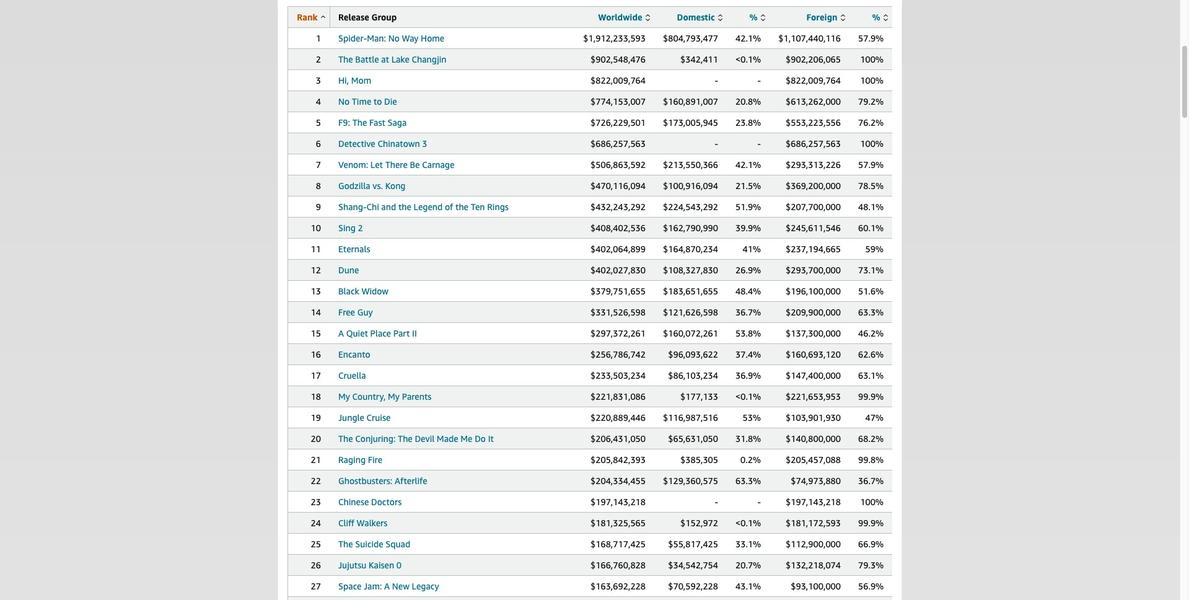 Task type: describe. For each thing, give the bounding box(es) containing it.
the right f9: at the left
[[353, 117, 367, 128]]

the for suicide
[[338, 539, 353, 549]]

$297,372,261
[[591, 328, 646, 338]]

$369,200,000
[[786, 180, 841, 191]]

legend
[[414, 201, 443, 212]]

a quiet place part ii
[[338, 328, 417, 338]]

1 the from the left
[[399, 201, 412, 212]]

sing 2
[[338, 223, 363, 233]]

68.2%
[[859, 433, 884, 444]]

jujutsu
[[338, 560, 367, 570]]

fire
[[368, 454, 383, 465]]

59%
[[866, 244, 884, 254]]

0 vertical spatial a
[[338, 328, 344, 338]]

$804,793,477
[[663, 33, 718, 43]]

100% for $822,009,764
[[861, 75, 884, 86]]

changjin
[[412, 54, 447, 64]]

let
[[371, 159, 383, 170]]

spider-
[[338, 33, 367, 43]]

100% for $902,206,065
[[861, 54, 884, 64]]

$173,005,945
[[663, 117, 718, 128]]

domestic
[[677, 12, 715, 22]]

dune
[[338, 265, 359, 275]]

$181,172,593
[[786, 518, 841, 528]]

47%
[[866, 412, 884, 423]]

2 $686,257,563 from the left
[[786, 138, 841, 149]]

$183,651,655
[[663, 286, 718, 296]]

$93,100,000
[[791, 581, 841, 591]]

$162,790,990
[[663, 223, 718, 233]]

the for battle
[[338, 54, 353, 64]]

it
[[488, 433, 494, 444]]

$256,786,742
[[591, 349, 646, 360]]

jujutsu kaisen 0 link
[[338, 560, 402, 570]]

$432,243,292
[[591, 201, 646, 212]]

venom: let there be carnage
[[338, 159, 455, 170]]

99.9% for $221,653,953
[[859, 391, 884, 402]]

1 $822,009,764 from the left
[[591, 75, 646, 86]]

1 vertical spatial 36.7%
[[859, 475, 884, 486]]

53%
[[743, 412, 761, 423]]

black widow link
[[338, 286, 389, 296]]

my country, my parents
[[338, 391, 432, 402]]

63.1%
[[859, 370, 884, 381]]

$220,889,446
[[591, 412, 646, 423]]

saga
[[388, 117, 407, 128]]

2 the from the left
[[456, 201, 469, 212]]

1 horizontal spatial 2
[[358, 223, 363, 233]]

0 vertical spatial 3
[[316, 75, 321, 86]]

rings
[[487, 201, 509, 212]]

hi,
[[338, 75, 349, 86]]

0 vertical spatial no
[[388, 33, 400, 43]]

vs.
[[373, 180, 383, 191]]

the left devil
[[398, 433, 413, 444]]

<0.1% for $177,133
[[736, 391, 761, 402]]

$152,972
[[681, 518, 718, 528]]

$65,631,050
[[668, 433, 718, 444]]

25
[[311, 539, 321, 549]]

release
[[338, 12, 369, 22]]

48.4%
[[736, 286, 761, 296]]

battle
[[355, 54, 379, 64]]

57.9% for $293,313,226
[[859, 159, 884, 170]]

eternals
[[338, 244, 370, 254]]

$342,411
[[681, 54, 718, 64]]

squad
[[386, 539, 411, 549]]

of
[[445, 201, 453, 212]]

$70,592,228
[[668, 581, 718, 591]]

20.7%
[[736, 560, 761, 570]]

venom: let there be carnage link
[[338, 159, 455, 170]]

0 horizontal spatial 36.7%
[[736, 307, 761, 317]]

ghostbusters:
[[338, 475, 393, 486]]

$108,327,830
[[663, 265, 718, 275]]

$140,800,000
[[786, 433, 841, 444]]

- down 0.2%
[[758, 497, 761, 507]]

$470,116,094
[[591, 180, 646, 191]]

chinatown
[[378, 138, 420, 149]]

$147,400,000
[[786, 370, 841, 381]]

$209,900,000
[[786, 307, 841, 317]]

14
[[311, 307, 321, 317]]

godzilla
[[338, 180, 371, 191]]

new
[[392, 581, 410, 591]]

jungle cruise
[[338, 412, 391, 423]]

23.8%
[[736, 117, 761, 128]]

1 horizontal spatial 3
[[422, 138, 427, 149]]

100% for $197,143,218
[[861, 497, 884, 507]]

eternals link
[[338, 244, 370, 254]]

cliff walkers link
[[338, 518, 388, 528]]

<0.1% for $152,972
[[736, 518, 761, 528]]

shang-chi and the legend of the ten rings
[[338, 201, 509, 212]]

27
[[311, 581, 321, 591]]

60.1%
[[859, 223, 884, 233]]

$34,542,754
[[668, 560, 718, 570]]

chinese doctors link
[[338, 497, 402, 507]]

$774,153,007
[[591, 96, 646, 107]]

detective chinatown 3
[[338, 138, 427, 149]]

free
[[338, 307, 355, 317]]

release group
[[338, 12, 397, 22]]

cliff
[[338, 518, 355, 528]]

1 $686,257,563 from the left
[[591, 138, 646, 149]]

- up 20.8%
[[758, 75, 761, 86]]

chinese
[[338, 497, 369, 507]]

$902,548,476
[[591, 54, 646, 64]]

31.8%
[[736, 433, 761, 444]]

46.2%
[[859, 328, 884, 338]]

be
[[410, 159, 420, 170]]

99.9% for $181,172,593
[[859, 518, 884, 528]]

way
[[402, 33, 419, 43]]



Task type: vqa. For each thing, say whether or not it's contained in the screenshot.


Task type: locate. For each thing, give the bounding box(es) containing it.
0 vertical spatial 42.1%
[[736, 33, 761, 43]]

space
[[338, 581, 362, 591]]

$205,457,088
[[786, 454, 841, 465]]

1 horizontal spatial $822,009,764
[[786, 75, 841, 86]]

2 $197,143,218 from the left
[[786, 497, 841, 507]]

the battle at lake changjin
[[338, 54, 447, 64]]

$160,891,007
[[663, 96, 718, 107]]

76.2%
[[859, 117, 884, 128]]

57.9% for $1,107,440,116
[[859, 33, 884, 43]]

8
[[316, 180, 321, 191]]

a left new
[[384, 581, 390, 591]]

3 up carnage
[[422, 138, 427, 149]]

% for 1st % link from right
[[872, 12, 881, 22]]

2 my from the left
[[388, 391, 400, 402]]

$177,133
[[681, 391, 718, 402]]

guy
[[357, 307, 373, 317]]

my left parents on the bottom left of the page
[[388, 391, 400, 402]]

3 up 4
[[316, 75, 321, 86]]

3
[[316, 75, 321, 86], [422, 138, 427, 149]]

$116,987,516
[[663, 412, 718, 423]]

$331,526,598
[[591, 307, 646, 317]]

3 <0.1% from the top
[[736, 518, 761, 528]]

21
[[311, 454, 321, 465]]

13
[[311, 286, 321, 296]]

1 vertical spatial 99.9%
[[859, 518, 884, 528]]

100% for $686,257,563
[[861, 138, 884, 149]]

- up $152,972
[[715, 497, 718, 507]]

0 horizontal spatial the
[[399, 201, 412, 212]]

country,
[[352, 391, 386, 402]]

41%
[[743, 244, 761, 254]]

<0.1%
[[736, 54, 761, 64], [736, 391, 761, 402], [736, 518, 761, 528]]

0 horizontal spatial $197,143,218
[[591, 497, 646, 507]]

57.9% up 78.5%
[[859, 159, 884, 170]]

% link right foreign link
[[872, 12, 888, 22]]

cruella
[[338, 370, 366, 381]]

part
[[393, 328, 410, 338]]

$686,257,563 up $293,313,226
[[786, 138, 841, 149]]

2 57.9% from the top
[[859, 159, 884, 170]]

21.5%
[[736, 180, 761, 191]]

2 % link from the left
[[872, 12, 888, 22]]

hi, mom link
[[338, 75, 371, 86]]

0 horizontal spatial my
[[338, 391, 350, 402]]

2 <0.1% from the top
[[736, 391, 761, 402]]

0.2%
[[741, 454, 761, 465]]

jam:
[[364, 581, 382, 591]]

$103,901,930
[[786, 412, 841, 423]]

$132,218,074
[[786, 560, 841, 570]]

1 vertical spatial 63.3%
[[736, 475, 761, 486]]

legacy
[[412, 581, 439, 591]]

$385,305
[[681, 454, 718, 465]]

0 horizontal spatial %
[[750, 12, 758, 22]]

1 $197,143,218 from the left
[[591, 497, 646, 507]]

63.3% down '51.6%'
[[859, 307, 884, 317]]

quiet
[[346, 328, 368, 338]]

1 horizontal spatial %
[[872, 12, 881, 22]]

$293,313,226
[[786, 159, 841, 170]]

51.9%
[[736, 201, 761, 212]]

$100,916,094
[[663, 180, 718, 191]]

godzilla vs. kong link
[[338, 180, 406, 191]]

$686,257,563 down $726,229,501
[[591, 138, 646, 149]]

1 % link from the left
[[750, 12, 766, 22]]

venom:
[[338, 159, 368, 170]]

$181,325,565
[[591, 518, 646, 528]]

19
[[311, 412, 321, 423]]

3 100% from the top
[[861, 138, 884, 149]]

$166,760,828
[[591, 560, 646, 570]]

a left quiet at the left bottom
[[338, 328, 344, 338]]

$822,009,764 down "$902,206,065"
[[786, 75, 841, 86]]

% link right domestic link
[[750, 12, 766, 22]]

$726,229,501
[[591, 117, 646, 128]]

1 vertical spatial <0.1%
[[736, 391, 761, 402]]

1 % from the left
[[750, 12, 758, 22]]

0 vertical spatial 36.7%
[[736, 307, 761, 317]]

1 horizontal spatial 36.7%
[[859, 475, 884, 486]]

0 horizontal spatial 2
[[316, 54, 321, 64]]

cliff walkers
[[338, 518, 388, 528]]

spider-man: no way home link
[[338, 33, 445, 43]]

63.3% down 0.2%
[[736, 475, 761, 486]]

conjuring:
[[355, 433, 396, 444]]

0 vertical spatial 57.9%
[[859, 33, 884, 43]]

detective chinatown 3 link
[[338, 138, 427, 149]]

the right 'and'
[[399, 201, 412, 212]]

no time to die
[[338, 96, 397, 107]]

1 57.9% from the top
[[859, 33, 884, 43]]

<0.1% for $342,411
[[736, 54, 761, 64]]

36.7% down 99.8%
[[859, 475, 884, 486]]

2 down the 1
[[316, 54, 321, 64]]

1 vertical spatial no
[[338, 96, 350, 107]]

2 vertical spatial <0.1%
[[736, 518, 761, 528]]

0 horizontal spatial % link
[[750, 12, 766, 22]]

black
[[338, 286, 359, 296]]

<0.1% down 36.9%
[[736, 391, 761, 402]]

1 vertical spatial 57.9%
[[859, 159, 884, 170]]

2 right 'sing'
[[358, 223, 363, 233]]

$164,870,234
[[663, 244, 718, 254]]

cruella link
[[338, 370, 366, 381]]

no left way
[[388, 33, 400, 43]]

99.9% down 63.1%
[[859, 391, 884, 402]]

1 horizontal spatial 63.3%
[[859, 307, 884, 317]]

space jam: a new legacy link
[[338, 581, 439, 591]]

0 vertical spatial 63.3%
[[859, 307, 884, 317]]

1 my from the left
[[338, 391, 350, 402]]

99.9% up 66.9%
[[859, 518, 884, 528]]

36.7% up 53.8%
[[736, 307, 761, 317]]

1 42.1% from the top
[[736, 33, 761, 43]]

2 99.9% from the top
[[859, 518, 884, 528]]

1 <0.1% from the top
[[736, 54, 761, 64]]

1 horizontal spatial % link
[[872, 12, 888, 22]]

-
[[715, 75, 718, 86], [758, 75, 761, 86], [715, 138, 718, 149], [758, 138, 761, 149], [715, 497, 718, 507], [758, 497, 761, 507]]

1 vertical spatial a
[[384, 581, 390, 591]]

free guy link
[[338, 307, 373, 317]]

2 $822,009,764 from the left
[[786, 75, 841, 86]]

1 vertical spatial 2
[[358, 223, 363, 233]]

1 horizontal spatial no
[[388, 33, 400, 43]]

2 42.1% from the top
[[736, 159, 761, 170]]

there
[[385, 159, 408, 170]]

0 horizontal spatial 63.3%
[[736, 475, 761, 486]]

<0.1% up 20.8%
[[736, 54, 761, 64]]

no left time
[[338, 96, 350, 107]]

shang-
[[338, 201, 367, 212]]

$237,194,665
[[786, 244, 841, 254]]

1 vertical spatial 3
[[422, 138, 427, 149]]

% for 1st % link from left
[[750, 12, 758, 22]]

raging fire
[[338, 454, 383, 465]]

mom
[[351, 75, 371, 86]]

at
[[381, 54, 389, 64]]

worldwide link
[[598, 12, 650, 22]]

4
[[316, 96, 321, 107]]

$224,543,292
[[663, 201, 718, 212]]

7
[[316, 159, 321, 170]]

0 horizontal spatial $822,009,764
[[591, 75, 646, 86]]

$822,009,764 down $902,548,476
[[591, 75, 646, 86]]

2 % from the left
[[872, 12, 881, 22]]

the right of
[[456, 201, 469, 212]]

$129,360,575
[[663, 475, 718, 486]]

$686,257,563
[[591, 138, 646, 149], [786, 138, 841, 149]]

$245,611,546
[[786, 223, 841, 233]]

- down the $342,411 in the right of the page
[[715, 75, 718, 86]]

0 horizontal spatial no
[[338, 96, 350, 107]]

1 horizontal spatial my
[[388, 391, 400, 402]]

5
[[316, 117, 321, 128]]

$205,842,393
[[591, 454, 646, 465]]

- up $213,550,366 at the top right of the page
[[715, 138, 718, 149]]

42.1% for $804,793,477
[[736, 33, 761, 43]]

1 horizontal spatial $686,257,563
[[786, 138, 841, 149]]

1 horizontal spatial a
[[384, 581, 390, 591]]

36.9%
[[736, 370, 761, 381]]

42.1% for $213,550,366
[[736, 159, 761, 170]]

$74,973,880
[[791, 475, 841, 486]]

$197,143,218 down '$204,334,455'
[[591, 497, 646, 507]]

domestic link
[[677, 12, 723, 22]]

0 vertical spatial <0.1%
[[736, 54, 761, 64]]

the down cliff
[[338, 539, 353, 549]]

$379,751,655
[[591, 286, 646, 296]]

0 vertical spatial 99.9%
[[859, 391, 884, 402]]

suicide
[[355, 539, 383, 549]]

$96,093,622
[[668, 349, 718, 360]]

1 100% from the top
[[861, 54, 884, 64]]

0 vertical spatial 2
[[316, 54, 321, 64]]

43.1%
[[736, 581, 761, 591]]

0 horizontal spatial 3
[[316, 75, 321, 86]]

2 100% from the top
[[861, 75, 884, 86]]

detective
[[338, 138, 376, 149]]

57.9% right $1,107,440,116
[[859, 33, 884, 43]]

$902,206,065
[[786, 54, 841, 64]]

jujutsu kaisen 0
[[338, 560, 402, 570]]

- down '23.8%'
[[758, 138, 761, 149]]

10
[[311, 223, 321, 233]]

4 100% from the top
[[861, 497, 884, 507]]

1 99.9% from the top
[[859, 391, 884, 402]]

$197,143,218 up $181,172,593
[[786, 497, 841, 507]]

$402,027,830
[[591, 265, 646, 275]]

chi
[[367, 201, 379, 212]]

0 horizontal spatial a
[[338, 328, 344, 338]]

62.6%
[[859, 349, 884, 360]]

20
[[311, 433, 321, 444]]

$221,653,953
[[786, 391, 841, 402]]

the up hi,
[[338, 54, 353, 64]]

the for conjuring:
[[338, 433, 353, 444]]

42.1% up 21.5%
[[736, 159, 761, 170]]

<0.1% up the 33.1%
[[736, 518, 761, 528]]

% right foreign link
[[872, 12, 881, 22]]

my up jungle
[[338, 391, 350, 402]]

$160,072,261
[[663, 328, 718, 338]]

1 vertical spatial 42.1%
[[736, 159, 761, 170]]

1 horizontal spatial the
[[456, 201, 469, 212]]

lake
[[392, 54, 410, 64]]

1 horizontal spatial $197,143,218
[[786, 497, 841, 507]]

0 horizontal spatial $686,257,563
[[591, 138, 646, 149]]

the down jungle
[[338, 433, 353, 444]]

17
[[311, 370, 321, 381]]

42.1% right $804,793,477
[[736, 33, 761, 43]]

foreign link
[[807, 12, 846, 22]]

% right domestic link
[[750, 12, 758, 22]]



